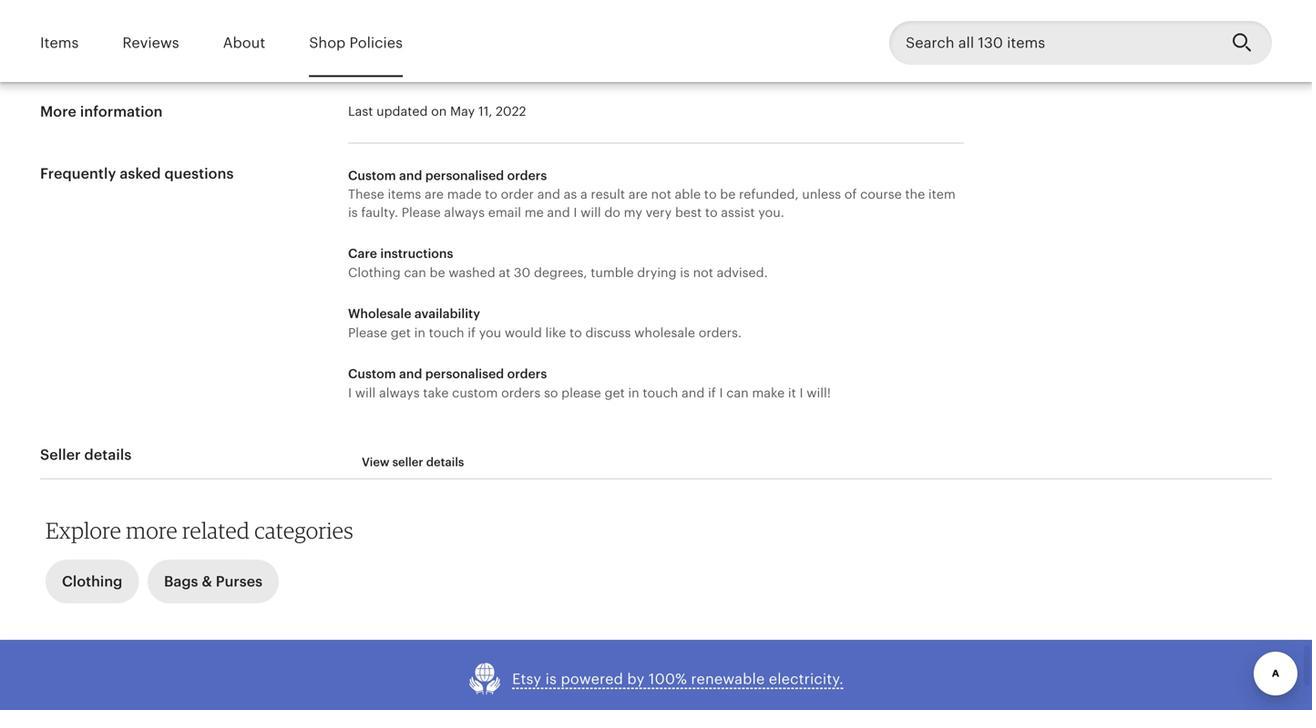 Task type: vqa. For each thing, say whether or not it's contained in the screenshot.
extraordinary
no



Task type: describe. For each thing, give the bounding box(es) containing it.
2022
[[496, 104, 526, 119]]

frequently
[[40, 165, 116, 182]]

more
[[40, 104, 77, 120]]

refunded,
[[739, 187, 799, 202]]

be inside custom and personalised orders these items are made to order and as a result are not able to be refunded, unless of course the item is faulty. please always email me and i will do my very best to assist you.
[[720, 187, 736, 202]]

more
[[126, 517, 178, 544]]

to right best at the right top of the page
[[705, 205, 718, 219]]

make
[[752, 385, 785, 400]]

bags
[[164, 573, 198, 590]]

get inside wholesale availability please get in touch if you would like to discuss wholesale orders.
[[391, 325, 411, 340]]

in inside custom and personalised orders i will always take custom orders so please get in touch and if i can make it i will!
[[628, 385, 640, 400]]

touch inside wholesale availability please get in touch if you would like to discuss wholesale orders.
[[429, 325, 464, 340]]

shop policies link
[[309, 22, 403, 64]]

electricity.
[[769, 671, 844, 687]]

bags & purses link
[[148, 554, 279, 603]]

categories
[[255, 517, 354, 544]]

view seller details link
[[348, 446, 478, 479]]

i left make
[[720, 385, 723, 400]]

updated
[[377, 104, 428, 119]]

do
[[605, 205, 621, 219]]

faulty.
[[361, 205, 398, 219]]

course
[[860, 187, 902, 202]]

11,
[[478, 104, 492, 119]]

these
[[348, 187, 384, 202]]

bags & purses button
[[148, 560, 279, 603]]

more information
[[40, 104, 163, 120]]

explore
[[46, 517, 121, 544]]

clothing inside care instructions clothing can be washed at 30 degrees, tumble drying is not advised.
[[348, 265, 401, 280]]

is inside custom and personalised orders these items are made to order and as a result are not able to be refunded, unless of course the item is faulty. please always email me and i will do my very best to assist you.
[[348, 205, 358, 219]]

the
[[905, 187, 925, 202]]

may
[[450, 104, 475, 119]]

etsy
[[512, 671, 542, 687]]

powered
[[561, 671, 623, 687]]

made
[[447, 187, 482, 202]]

will inside custom and personalised orders these items are made to order and as a result are not able to be refunded, unless of course the item is faulty. please always email me and i will do my very best to assist you.
[[581, 205, 601, 219]]

email
[[488, 205, 521, 219]]

wholesale
[[634, 325, 695, 340]]

wholesale availability please get in touch if you would like to discuss wholesale orders.
[[348, 306, 742, 340]]

would
[[505, 325, 542, 340]]

personalised for take
[[425, 366, 504, 381]]

shop policies
[[309, 35, 403, 51]]

view
[[362, 455, 390, 469]]

and left as
[[537, 187, 560, 202]]

custom and personalised orders i will always take custom orders so please get in touch and if i can make it i will!
[[348, 366, 831, 400]]

degrees,
[[534, 265, 587, 280]]

you.
[[759, 205, 785, 219]]

be inside care instructions clothing can be washed at 30 degrees, tumble drying is not advised.
[[430, 265, 445, 280]]

seller
[[40, 446, 81, 463]]

about link
[[223, 22, 265, 64]]

seller
[[392, 455, 423, 469]]

as
[[564, 187, 577, 202]]

&
[[202, 573, 212, 590]]

please
[[562, 385, 601, 400]]

availability
[[415, 306, 480, 321]]

washed
[[449, 265, 495, 280]]

100%
[[649, 671, 687, 687]]

can inside care instructions clothing can be washed at 30 degrees, tumble drying is not advised.
[[404, 265, 426, 280]]

touch inside custom and personalised orders i will always take custom orders so please get in touch and if i can make it i will!
[[643, 385, 678, 400]]

reviews
[[123, 35, 179, 51]]

advised.
[[717, 265, 768, 280]]

result
[[591, 187, 625, 202]]

orders for order
[[507, 168, 547, 183]]

my
[[624, 205, 642, 219]]

custom
[[452, 385, 498, 400]]

on
[[431, 104, 447, 119]]

to up email
[[485, 187, 498, 202]]

i inside custom and personalised orders these items are made to order and as a result are not able to be refunded, unless of course the item is faulty. please always email me and i will do my very best to assist you.
[[574, 205, 577, 219]]

purses
[[216, 573, 263, 590]]

renewable
[[691, 671, 765, 687]]

orders.
[[699, 325, 742, 340]]

frequently asked questions
[[40, 165, 234, 182]]

information
[[80, 104, 163, 120]]

seller details view seller details
[[40, 446, 464, 469]]

tumble
[[591, 265, 634, 280]]

always inside custom and personalised orders i will always take custom orders so please get in touch and if i can make it i will!
[[379, 385, 420, 400]]

last
[[348, 104, 373, 119]]

etsy is powered by 100% renewable electricity. button
[[469, 662, 844, 696]]

i right it
[[800, 385, 803, 400]]

custom for will
[[348, 366, 396, 381]]

items link
[[40, 22, 79, 64]]

asked
[[120, 165, 161, 182]]

is inside care instructions clothing can be washed at 30 degrees, tumble drying is not advised.
[[680, 265, 690, 280]]

not inside care instructions clothing can be washed at 30 degrees, tumble drying is not advised.
[[693, 265, 714, 280]]

so
[[544, 385, 558, 400]]

you
[[479, 325, 501, 340]]

bags & purses
[[164, 573, 263, 590]]

items
[[40, 35, 79, 51]]



Task type: locate. For each thing, give the bounding box(es) containing it.
1 horizontal spatial is
[[546, 671, 557, 687]]

get right please
[[605, 385, 625, 400]]

0 horizontal spatial please
[[348, 325, 387, 340]]

can inside custom and personalised orders i will always take custom orders so please get in touch and if i can make it i will!
[[727, 385, 749, 400]]

etsy is powered by 100% renewable electricity.
[[512, 671, 844, 687]]

get inside custom and personalised orders i will always take custom orders so please get in touch and if i can make it i will!
[[605, 385, 625, 400]]

will!
[[807, 385, 831, 400]]

a
[[581, 187, 588, 202]]

at
[[499, 265, 511, 280]]

0 vertical spatial touch
[[429, 325, 464, 340]]

to right like
[[570, 325, 582, 340]]

0 vertical spatial get
[[391, 325, 411, 340]]

will inside custom and personalised orders i will always take custom orders so please get in touch and if i can make it i will!
[[355, 385, 376, 400]]

1 vertical spatial not
[[693, 265, 714, 280]]

1 horizontal spatial get
[[605, 385, 625, 400]]

1 vertical spatial be
[[430, 265, 445, 280]]

are up my
[[629, 187, 648, 202]]

in down availability
[[414, 325, 426, 340]]

1 horizontal spatial be
[[720, 187, 736, 202]]

1 horizontal spatial not
[[693, 265, 714, 280]]

of
[[845, 187, 857, 202]]

be
[[720, 187, 736, 202], [430, 265, 445, 280]]

orders up order
[[507, 168, 547, 183]]

1 are from the left
[[425, 187, 444, 202]]

items
[[388, 187, 421, 202]]

wholesale
[[348, 306, 412, 321]]

orders for orders
[[507, 366, 547, 381]]

please inside custom and personalised orders these items are made to order and as a result are not able to be refunded, unless of course the item is faulty. please always email me and i will do my very best to assist you.
[[402, 205, 441, 219]]

discuss
[[586, 325, 631, 340]]

in
[[414, 325, 426, 340], [628, 385, 640, 400]]

best
[[675, 205, 702, 219]]

please
[[402, 205, 441, 219], [348, 325, 387, 340]]

if inside wholesale availability please get in touch if you would like to discuss wholesale orders.
[[468, 325, 476, 340]]

if left you
[[468, 325, 476, 340]]

0 vertical spatial is
[[348, 205, 358, 219]]

custom up these
[[348, 168, 396, 183]]

2 vertical spatial is
[[546, 671, 557, 687]]

always left take on the bottom left of page
[[379, 385, 420, 400]]

get down wholesale
[[391, 325, 411, 340]]

1 horizontal spatial always
[[444, 205, 485, 219]]

get
[[391, 325, 411, 340], [605, 385, 625, 400]]

orders left the so
[[501, 385, 541, 400]]

custom and personalised orders these items are made to order and as a result are not able to be refunded, unless of course the item is faulty. please always email me and i will do my very best to assist you.
[[348, 168, 956, 219]]

please down items
[[402, 205, 441, 219]]

and down as
[[547, 205, 570, 219]]

0 horizontal spatial touch
[[429, 325, 464, 340]]

privacy policy
[[40, 41, 139, 57]]

0 vertical spatial personalised
[[425, 168, 504, 183]]

0 horizontal spatial will
[[355, 385, 376, 400]]

personalised
[[425, 168, 504, 183], [425, 366, 504, 381]]

if inside custom and personalised orders i will always take custom orders so please get in touch and if i can make it i will!
[[708, 385, 716, 400]]

be up assist on the top right of page
[[720, 187, 736, 202]]

and down orders.
[[682, 385, 705, 400]]

questions
[[165, 165, 234, 182]]

1 horizontal spatial are
[[629, 187, 648, 202]]

1 personalised from the top
[[425, 168, 504, 183]]

0 horizontal spatial always
[[379, 385, 420, 400]]

2 custom from the top
[[348, 366, 396, 381]]

instructions
[[380, 246, 453, 261]]

reviews link
[[123, 22, 179, 64]]

policies
[[350, 35, 403, 51]]

very
[[646, 205, 672, 219]]

care instructions clothing can be washed at 30 degrees, tumble drying is not advised.
[[348, 246, 768, 280]]

0 vertical spatial orders
[[507, 168, 547, 183]]

0 vertical spatial always
[[444, 205, 485, 219]]

personalised inside custom and personalised orders these items are made to order and as a result are not able to be refunded, unless of course the item is faulty. please always email me and i will do my very best to assist you.
[[425, 168, 504, 183]]

assist
[[721, 205, 755, 219]]

custom inside custom and personalised orders i will always take custom orders so please get in touch and if i can make it i will!
[[348, 366, 396, 381]]

not left advised.
[[693, 265, 714, 280]]

1 vertical spatial clothing
[[62, 573, 122, 590]]

1 vertical spatial is
[[680, 265, 690, 280]]

0 vertical spatial custom
[[348, 168, 396, 183]]

0 horizontal spatial in
[[414, 325, 426, 340]]

it
[[788, 385, 796, 400]]

custom for items
[[348, 168, 396, 183]]

clothing button
[[46, 560, 139, 603]]

order
[[501, 187, 534, 202]]

0 vertical spatial in
[[414, 325, 426, 340]]

0 vertical spatial will
[[581, 205, 601, 219]]

1 vertical spatial personalised
[[425, 366, 504, 381]]

care
[[348, 246, 377, 261]]

i
[[574, 205, 577, 219], [348, 385, 352, 400], [720, 385, 723, 400], [800, 385, 803, 400]]

clothing link
[[46, 554, 139, 603]]

custom down wholesale
[[348, 366, 396, 381]]

0 horizontal spatial be
[[430, 265, 445, 280]]

are
[[425, 187, 444, 202], [629, 187, 648, 202]]

personalised inside custom and personalised orders i will always take custom orders so please get in touch and if i can make it i will!
[[425, 366, 504, 381]]

to
[[485, 187, 498, 202], [704, 187, 717, 202], [705, 205, 718, 219], [570, 325, 582, 340]]

is inside button
[[546, 671, 557, 687]]

0 horizontal spatial can
[[404, 265, 426, 280]]

shop
[[309, 35, 346, 51]]

1 vertical spatial can
[[727, 385, 749, 400]]

custom
[[348, 168, 396, 183], [348, 366, 396, 381]]

unless
[[802, 187, 841, 202]]

1 vertical spatial will
[[355, 385, 376, 400]]

to right able
[[704, 187, 717, 202]]

privacy
[[40, 41, 92, 57]]

touch down wholesale at the top of the page
[[643, 385, 678, 400]]

and down wholesale
[[399, 366, 422, 381]]

i down as
[[574, 205, 577, 219]]

1 horizontal spatial if
[[708, 385, 716, 400]]

i down wholesale
[[348, 385, 352, 400]]

1 vertical spatial get
[[605, 385, 625, 400]]

take
[[423, 385, 449, 400]]

0 horizontal spatial is
[[348, 205, 358, 219]]

1 horizontal spatial details
[[426, 455, 464, 469]]

not inside custom and personalised orders these items are made to order and as a result are not able to be refunded, unless of course the item is faulty. please always email me and i will do my very best to assist you.
[[651, 187, 672, 202]]

and
[[399, 168, 422, 183], [537, 187, 560, 202], [547, 205, 570, 219], [399, 366, 422, 381], [682, 385, 705, 400]]

2 vertical spatial orders
[[501, 385, 541, 400]]

by
[[627, 671, 645, 687]]

are right items
[[425, 187, 444, 202]]

please inside wholesale availability please get in touch if you would like to discuss wholesale orders.
[[348, 325, 387, 340]]

clothing inside button
[[62, 573, 122, 590]]

can left make
[[727, 385, 749, 400]]

always
[[444, 205, 485, 219], [379, 385, 420, 400]]

can down "instructions"
[[404, 265, 426, 280]]

and up items
[[399, 168, 422, 183]]

0 horizontal spatial not
[[651, 187, 672, 202]]

2 personalised from the top
[[425, 366, 504, 381]]

in right please
[[628, 385, 640, 400]]

personalised up "made"
[[425, 168, 504, 183]]

0 vertical spatial can
[[404, 265, 426, 280]]

be down "instructions"
[[430, 265, 445, 280]]

will up view
[[355, 385, 376, 400]]

if left make
[[708, 385, 716, 400]]

is right etsy on the bottom left of page
[[546, 671, 557, 687]]

0 vertical spatial be
[[720, 187, 736, 202]]

clothing down the explore
[[62, 573, 122, 590]]

is
[[348, 205, 358, 219], [680, 265, 690, 280], [546, 671, 557, 687]]

1 horizontal spatial will
[[581, 205, 601, 219]]

0 vertical spatial not
[[651, 187, 672, 202]]

orders up the so
[[507, 366, 547, 381]]

1 horizontal spatial touch
[[643, 385, 678, 400]]

0 horizontal spatial clothing
[[62, 573, 122, 590]]

always inside custom and personalised orders these items are made to order and as a result are not able to be refunded, unless of course the item is faulty. please always email me and i will do my very best to assist you.
[[444, 205, 485, 219]]

1 vertical spatial touch
[[643, 385, 678, 400]]

0 horizontal spatial if
[[468, 325, 476, 340]]

1 vertical spatial please
[[348, 325, 387, 340]]

not up very on the top
[[651, 187, 672, 202]]

1 horizontal spatial can
[[727, 385, 749, 400]]

able
[[675, 187, 701, 202]]

if
[[468, 325, 476, 340], [708, 385, 716, 400]]

0 vertical spatial clothing
[[348, 265, 401, 280]]

touch down availability
[[429, 325, 464, 340]]

to inside wholesale availability please get in touch if you would like to discuss wholesale orders.
[[570, 325, 582, 340]]

2 are from the left
[[629, 187, 648, 202]]

please down wholesale
[[348, 325, 387, 340]]

1 custom from the top
[[348, 168, 396, 183]]

last updated on may 11, 2022
[[348, 104, 526, 119]]

details
[[84, 446, 132, 463], [426, 455, 464, 469]]

0 horizontal spatial details
[[84, 446, 132, 463]]

is down these
[[348, 205, 358, 219]]

0 vertical spatial please
[[402, 205, 441, 219]]

2 horizontal spatial is
[[680, 265, 690, 280]]

drying
[[637, 265, 677, 280]]

like
[[546, 325, 566, 340]]

is right drying
[[680, 265, 690, 280]]

not
[[651, 187, 672, 202], [693, 265, 714, 280]]

orders inside custom and personalised orders these items are made to order and as a result are not able to be refunded, unless of course the item is faulty. please always email me and i will do my very best to assist you.
[[507, 168, 547, 183]]

related
[[182, 517, 250, 544]]

Search all 130 items text field
[[890, 21, 1218, 65]]

in inside wholesale availability please get in touch if you would like to discuss wholesale orders.
[[414, 325, 426, 340]]

custom inside custom and personalised orders these items are made to order and as a result are not able to be refunded, unless of course the item is faulty. please always email me and i will do my very best to assist you.
[[348, 168, 396, 183]]

0 vertical spatial if
[[468, 325, 476, 340]]

personalised for made
[[425, 168, 504, 183]]

30
[[514, 265, 531, 280]]

clothing down the "care"
[[348, 265, 401, 280]]

1 vertical spatial custom
[[348, 366, 396, 381]]

always down "made"
[[444, 205, 485, 219]]

1 vertical spatial if
[[708, 385, 716, 400]]

1 horizontal spatial clothing
[[348, 265, 401, 280]]

1 vertical spatial orders
[[507, 366, 547, 381]]

about
[[223, 35, 265, 51]]

me
[[525, 205, 544, 219]]

item
[[929, 187, 956, 202]]

0 horizontal spatial get
[[391, 325, 411, 340]]

1 horizontal spatial please
[[402, 205, 441, 219]]

1 horizontal spatial in
[[628, 385, 640, 400]]

personalised up custom
[[425, 366, 504, 381]]

explore more related categories
[[46, 517, 354, 544]]

orders
[[507, 168, 547, 183], [507, 366, 547, 381], [501, 385, 541, 400]]

can
[[404, 265, 426, 280], [727, 385, 749, 400]]

1 vertical spatial always
[[379, 385, 420, 400]]

will down a
[[581, 205, 601, 219]]

1 vertical spatial in
[[628, 385, 640, 400]]

policy
[[96, 41, 139, 57]]

0 horizontal spatial are
[[425, 187, 444, 202]]



